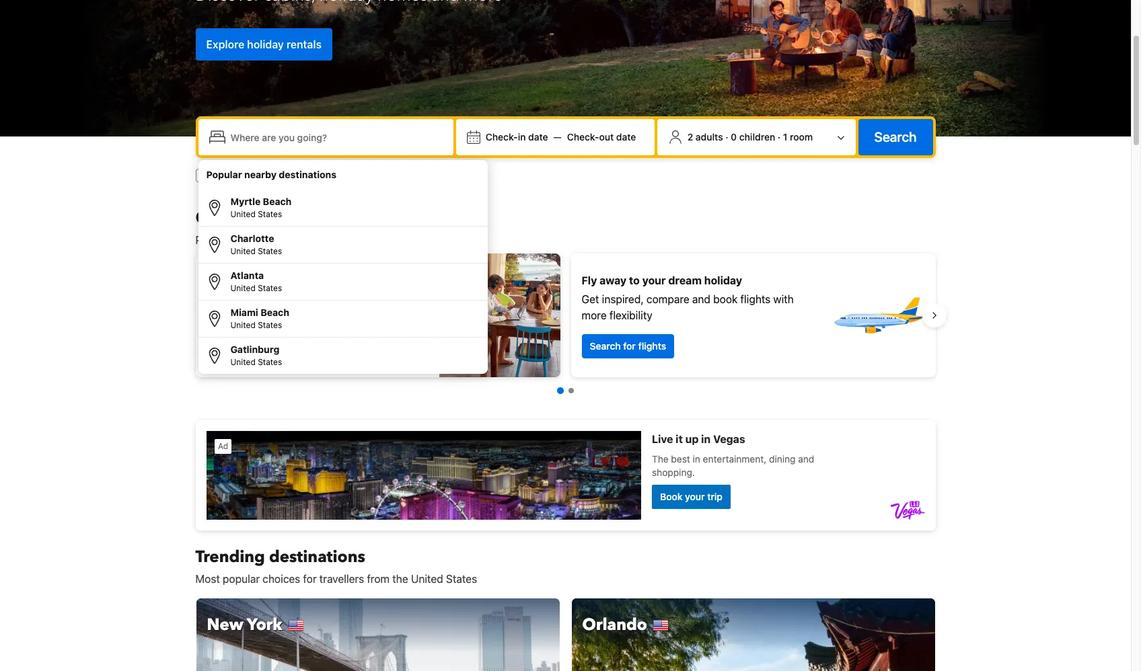 Task type: vqa. For each thing, say whether or not it's contained in the screenshot.
YORK
yes



Task type: locate. For each thing, give the bounding box(es) containing it.
united
[[231, 209, 256, 219], [231, 246, 256, 257], [231, 283, 256, 294], [231, 320, 256, 331], [231, 358, 256, 368], [411, 574, 444, 586]]

states inside myrtle beach united states
[[258, 209, 282, 219]]

states down many
[[258, 320, 282, 331]]

flights down flexibility on the right top
[[639, 341, 667, 352]]

states up deals
[[258, 209, 282, 219]]

main content
[[185, 207, 947, 672]]

explore holiday rentals link
[[196, 28, 333, 60]]

for
[[272, 170, 285, 181], [375, 234, 389, 246], [624, 341, 636, 352], [303, 574, 317, 586]]

1 vertical spatial beach
[[261, 307, 289, 318]]

gatlinburg united states
[[231, 344, 282, 368]]

flights
[[741, 294, 771, 306], [639, 341, 667, 352]]

trending destinations most popular choices for travellers from the united states
[[196, 547, 477, 586]]

search for search
[[875, 129, 917, 145]]

states inside the charlotte united states
[[258, 246, 282, 257]]

1 horizontal spatial check-
[[567, 131, 600, 143]]

search for search for flights
[[590, 341, 621, 352]]

offering
[[298, 285, 336, 298]]

your inside take your longest holiday yet browse properties offering long- term stays, many at reduced monthly rates.
[[233, 267, 257, 279]]

check-
[[486, 131, 518, 143], [567, 131, 600, 143]]

1 vertical spatial and
[[693, 294, 711, 306]]

charlotte
[[231, 233, 274, 244]]

0 horizontal spatial date
[[529, 131, 549, 143]]

1 horizontal spatial holiday
[[301, 267, 339, 279]]

beach inside myrtle beach united states
[[263, 196, 292, 207]]

2
[[688, 131, 694, 143]]

0 horizontal spatial search
[[590, 341, 621, 352]]

united inside the charlotte united states
[[231, 246, 256, 257]]

a
[[236, 349, 241, 360]]

new york
[[207, 615, 283, 637]]

beach down properties
[[261, 307, 289, 318]]

search
[[875, 129, 917, 145], [590, 341, 621, 352]]

check-in date — check-out date
[[486, 131, 637, 143]]

with
[[774, 294, 794, 306]]

united inside trending destinations most popular choices for travellers from the united states
[[411, 574, 444, 586]]

flights left with
[[741, 294, 771, 306]]

1 horizontal spatial search
[[875, 129, 917, 145]]

fly away to your dream holiday get inspired, compare and book flights with more flexibility
[[582, 275, 794, 322]]

0
[[731, 131, 737, 143]]

0 vertical spatial beach
[[263, 196, 292, 207]]

check- right —
[[567, 131, 600, 143]]

search for flights link
[[582, 335, 675, 359]]

children
[[740, 131, 776, 143]]

york
[[247, 615, 283, 637]]

0 vertical spatial flights
[[741, 294, 771, 306]]

and right deals
[[286, 234, 304, 246]]

· left 0
[[726, 131, 729, 143]]

date right in
[[529, 131, 549, 143]]

for left you
[[375, 234, 389, 246]]

progress bar
[[557, 388, 574, 395]]

1 horizontal spatial and
[[693, 294, 711, 306]]

take your longest holiday yet image
[[439, 254, 561, 378]]

united inside 'miami beach united states'
[[231, 320, 256, 331]]

choices
[[263, 574, 301, 586]]

search inside main content
[[590, 341, 621, 352]]

book
[[714, 294, 738, 306]]

away
[[600, 275, 627, 287]]

and left book
[[693, 294, 711, 306]]

2 adults · 0 children · 1 room button
[[663, 125, 851, 150]]

1 horizontal spatial flights
[[741, 294, 771, 306]]

longest
[[259, 267, 298, 279]]

list box
[[198, 160, 488, 374]]

date right out
[[617, 131, 637, 143]]

Where are you going? field
[[225, 125, 448, 149]]

monthly
[[206, 318, 246, 330]]

your right take
[[233, 267, 257, 279]]

work
[[287, 170, 308, 181]]

take your longest holiday yet browse properties offering long- term stays, many at reduced monthly rates.
[[206, 267, 365, 330]]

· left 1
[[778, 131, 781, 143]]

region
[[185, 248, 947, 383]]

1 vertical spatial search
[[590, 341, 621, 352]]

promotions,
[[196, 234, 254, 246]]

2 check- from the left
[[567, 131, 600, 143]]

check-out date button
[[562, 125, 642, 149]]

beach down popular nearby destinations
[[263, 196, 292, 207]]

yet
[[341, 267, 358, 279]]

destinations up travellers
[[269, 547, 365, 569]]

search inside button
[[875, 129, 917, 145]]

holiday up offering
[[301, 267, 339, 279]]

you
[[392, 234, 409, 246]]

out
[[600, 131, 614, 143]]

states down gatlinburg
[[258, 358, 282, 368]]

most
[[196, 574, 220, 586]]

1 date from the left
[[529, 131, 549, 143]]

states inside 'miami beach united states'
[[258, 320, 282, 331]]

and
[[286, 234, 304, 246], [693, 294, 711, 306]]

your right to
[[643, 275, 666, 287]]

0 horizontal spatial check-
[[486, 131, 518, 143]]

explore holiday rentals
[[206, 38, 322, 50]]

1 horizontal spatial date
[[617, 131, 637, 143]]

1 check- from the left
[[486, 131, 518, 143]]

region containing take your longest holiday yet
[[185, 248, 947, 383]]

find a stay
[[214, 349, 262, 360]]

beach inside 'miami beach united states'
[[261, 307, 289, 318]]

states
[[258, 209, 282, 219], [258, 246, 282, 257], [258, 283, 282, 294], [258, 320, 282, 331], [258, 358, 282, 368], [446, 574, 477, 586]]

for left work
[[272, 170, 285, 181]]

1 horizontal spatial ·
[[778, 131, 781, 143]]

atlanta united states
[[231, 270, 282, 294]]

find a stay link
[[206, 343, 271, 367]]

beach
[[263, 196, 292, 207], [261, 307, 289, 318]]

popular nearby destinations group
[[198, 190, 488, 374]]

states right the
[[446, 574, 477, 586]]

and inside offers promotions, deals and special offers for you
[[286, 234, 304, 246]]

for down flexibility on the right top
[[624, 341, 636, 352]]

orlando link
[[571, 599, 936, 672]]

new
[[207, 615, 244, 637]]

states down the 'charlotte'
[[258, 246, 282, 257]]

0 horizontal spatial ·
[[726, 131, 729, 143]]

offers promotions, deals and special offers for you
[[196, 207, 409, 246]]

orlando
[[583, 615, 648, 637]]

0 horizontal spatial flights
[[639, 341, 667, 352]]

check-in date button
[[481, 125, 554, 149]]

1 vertical spatial flights
[[639, 341, 667, 352]]

united inside gatlinburg united states
[[231, 358, 256, 368]]

rates.
[[249, 318, 276, 330]]

·
[[726, 131, 729, 143], [778, 131, 781, 143]]

gatlinburg
[[231, 344, 280, 356]]

states down the longest
[[258, 283, 282, 294]]

for right choices
[[303, 574, 317, 586]]

compare
[[647, 294, 690, 306]]

0 horizontal spatial and
[[286, 234, 304, 246]]

i'm travelling for work
[[214, 170, 308, 181]]

stays,
[[232, 302, 260, 314]]

1 vertical spatial destinations
[[269, 547, 365, 569]]

1 · from the left
[[726, 131, 729, 143]]

0 horizontal spatial your
[[233, 267, 257, 279]]

date
[[529, 131, 549, 143], [617, 131, 637, 143]]

to
[[630, 275, 640, 287]]

your
[[233, 267, 257, 279], [643, 275, 666, 287]]

more
[[582, 310, 607, 322]]

popular
[[206, 169, 242, 180]]

1 horizontal spatial your
[[643, 275, 666, 287]]

check- left —
[[486, 131, 518, 143]]

destinations down where are you going? field
[[279, 169, 337, 180]]

0 vertical spatial search
[[875, 129, 917, 145]]

list box containing popular nearby destinations
[[198, 160, 488, 374]]

holiday up book
[[705, 275, 743, 287]]

holiday left rentals
[[247, 38, 284, 50]]

holiday
[[247, 38, 284, 50], [301, 267, 339, 279], [705, 275, 743, 287]]

0 vertical spatial and
[[286, 234, 304, 246]]

offers
[[344, 234, 372, 246]]

explore
[[206, 38, 245, 50]]

2 horizontal spatial holiday
[[705, 275, 743, 287]]

from
[[367, 574, 390, 586]]



Task type: describe. For each thing, give the bounding box(es) containing it.
states inside trending destinations most popular choices for travellers from the united states
[[446, 574, 477, 586]]

beach for myrtle beach
[[263, 196, 292, 207]]

trending
[[196, 547, 265, 569]]

miami
[[231, 307, 258, 318]]

at
[[292, 302, 302, 314]]

dream
[[669, 275, 702, 287]]

myrtle
[[231, 196, 261, 207]]

many
[[263, 302, 290, 314]]

united inside atlanta united states
[[231, 283, 256, 294]]

atlanta
[[231, 270, 264, 281]]

popular nearby destinations
[[206, 169, 337, 180]]

i'm
[[214, 170, 228, 181]]

popular
[[223, 574, 260, 586]]

2 date from the left
[[617, 131, 637, 143]]

2 adults · 0 children · 1 room
[[688, 131, 814, 143]]

united inside myrtle beach united states
[[231, 209, 256, 219]]

special
[[307, 234, 341, 246]]

—
[[554, 131, 562, 143]]

deals
[[257, 234, 283, 246]]

in
[[518, 131, 526, 143]]

holiday inside the fly away to your dream holiday get inspired, compare and book flights with more flexibility
[[705, 275, 743, 287]]

progress bar inside main content
[[557, 388, 574, 395]]

advertisement region
[[196, 421, 936, 531]]

get
[[582, 294, 600, 306]]

and inside the fly away to your dream holiday get inspired, compare and book flights with more flexibility
[[693, 294, 711, 306]]

browse
[[206, 285, 242, 298]]

adults
[[696, 131, 724, 143]]

find
[[214, 349, 234, 360]]

miami beach united states
[[231, 307, 289, 331]]

myrtle beach united states
[[231, 196, 292, 219]]

long-
[[339, 285, 365, 298]]

main content containing offers
[[185, 207, 947, 672]]

beach for miami beach
[[261, 307, 289, 318]]

nearby
[[244, 169, 277, 180]]

holiday inside take your longest holiday yet browse properties offering long- term stays, many at reduced monthly rates.
[[301, 267, 339, 279]]

new york link
[[196, 599, 561, 672]]

charlotte united states
[[231, 233, 282, 257]]

your inside the fly away to your dream holiday get inspired, compare and book flights with more flexibility
[[643, 275, 666, 287]]

offers
[[196, 207, 244, 230]]

take
[[206, 267, 231, 279]]

fly
[[582, 275, 597, 287]]

travelling
[[230, 170, 270, 181]]

2 · from the left
[[778, 131, 781, 143]]

flexibility
[[610, 310, 653, 322]]

room
[[791, 131, 814, 143]]

1
[[784, 131, 788, 143]]

search for flights
[[590, 341, 667, 352]]

states inside atlanta united states
[[258, 283, 282, 294]]

fly away to your dream holiday image
[[831, 269, 925, 363]]

for inside trending destinations most popular choices for travellers from the united states
[[303, 574, 317, 586]]

rentals
[[287, 38, 322, 50]]

destinations inside trending destinations most popular choices for travellers from the united states
[[269, 547, 365, 569]]

inspired,
[[602, 294, 644, 306]]

flights inside the fly away to your dream holiday get inspired, compare and book flights with more flexibility
[[741, 294, 771, 306]]

0 vertical spatial destinations
[[279, 169, 337, 180]]

reduced
[[305, 302, 345, 314]]

properties
[[245, 285, 295, 298]]

travellers
[[320, 574, 364, 586]]

states inside gatlinburg united states
[[258, 358, 282, 368]]

stay
[[244, 349, 262, 360]]

0 horizontal spatial holiday
[[247, 38, 284, 50]]

the
[[393, 574, 408, 586]]

search button
[[859, 119, 934, 156]]

term
[[206, 302, 229, 314]]

for inside offers promotions, deals and special offers for you
[[375, 234, 389, 246]]



